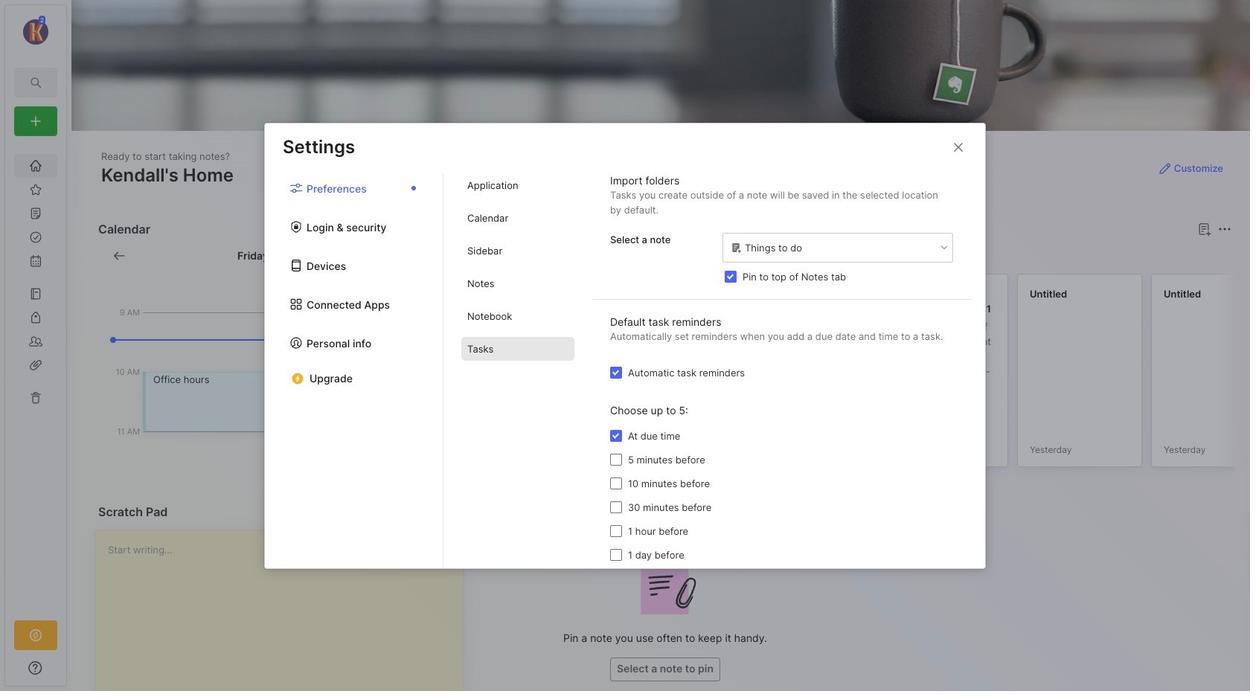 Task type: locate. For each thing, give the bounding box(es) containing it.
2 tab list from the left
[[444, 173, 593, 568]]

None checkbox
[[725, 271, 737, 283], [611, 367, 622, 379], [611, 454, 622, 466], [611, 549, 622, 561], [725, 271, 737, 283], [611, 367, 622, 379], [611, 454, 622, 466], [611, 549, 622, 561]]

tree
[[5, 145, 66, 608]]

None checkbox
[[611, 430, 622, 442], [611, 478, 622, 490], [611, 502, 622, 514], [611, 526, 622, 538], [611, 430, 622, 442], [611, 478, 622, 490], [611, 502, 622, 514], [611, 526, 622, 538]]

tab
[[462, 173, 575, 197], [462, 206, 575, 230], [462, 239, 575, 263], [484, 247, 528, 265], [462, 272, 575, 296], [462, 305, 575, 328], [462, 337, 575, 361]]

tab list
[[265, 173, 444, 568], [444, 173, 593, 568]]

row group
[[481, 274, 1251, 477]]

1 tab list from the left
[[265, 173, 444, 568]]



Task type: describe. For each thing, give the bounding box(es) containing it.
tree inside main element
[[5, 145, 66, 608]]

Start writing… text field
[[108, 531, 462, 692]]

main element
[[0, 0, 71, 692]]

close image
[[950, 138, 968, 156]]

Default task note field
[[722, 232, 955, 264]]

home image
[[28, 159, 43, 173]]

edit search image
[[27, 74, 45, 92]]

upgrade image
[[27, 627, 45, 645]]



Task type: vqa. For each thing, say whether or not it's contained in the screenshot.
Do
no



